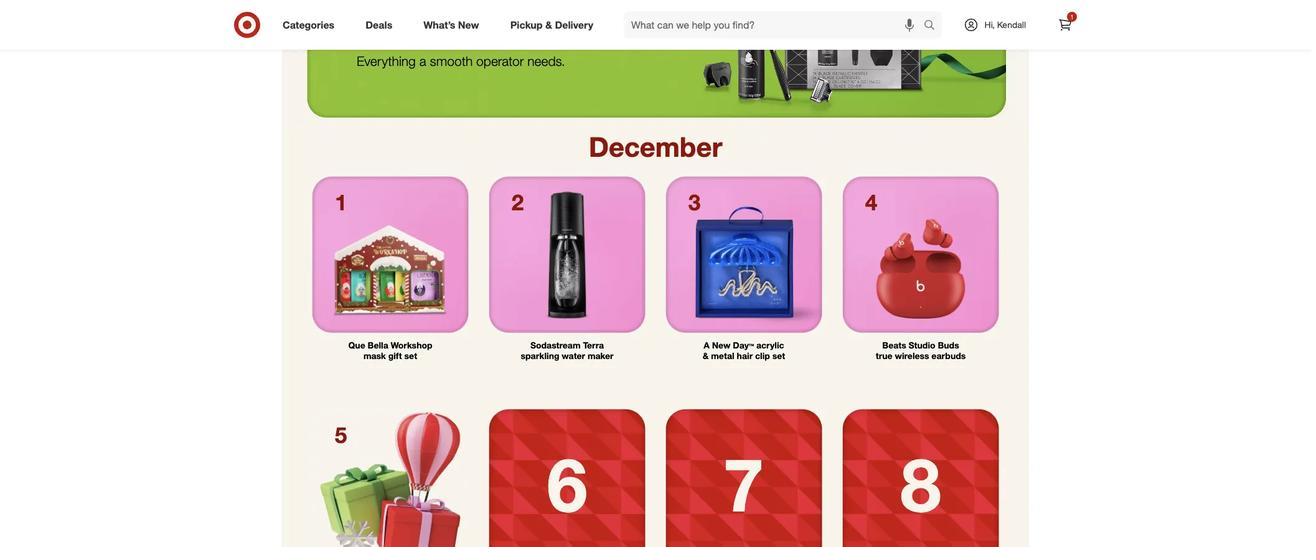 Task type: vqa. For each thing, say whether or not it's contained in the screenshot.
5
yes



Task type: locate. For each thing, give the bounding box(es) containing it.
0 horizontal spatial &
[[546, 18, 552, 31]]

0 vertical spatial 1
[[1071, 13, 1074, 21]]

gift right bella
[[389, 351, 402, 361]]

& inside a new day™ acrylic & metal hair clip set
[[703, 351, 709, 361]]

new for what's
[[458, 18, 479, 31]]

1
[[1071, 13, 1074, 21], [335, 189, 347, 216]]

que bella workshop mask gift set
[[348, 340, 433, 361]]

maker
[[588, 351, 614, 361]]

6
[[547, 440, 588, 529]]

1 horizontal spatial gift
[[438, 26, 470, 50]]

categories
[[283, 18, 335, 31]]

gift up smooth
[[438, 26, 470, 50]]

0 horizontal spatial new
[[458, 18, 479, 31]]

harry's
[[357, 5, 426, 30]]

1 vertical spatial &
[[703, 351, 709, 361]]

& right pickup
[[546, 18, 552, 31]]

new right a
[[712, 340, 731, 351]]

set inside a new day™ acrylic & metal hair clip set
[[773, 351, 785, 361]]

a
[[704, 340, 710, 351]]

1 horizontal spatial &
[[703, 351, 709, 361]]

0 vertical spatial gift
[[438, 26, 470, 50]]

what's new link
[[413, 11, 495, 39]]

1 inside 'link'
[[1071, 13, 1074, 21]]

1 horizontal spatial new
[[712, 340, 731, 351]]

set right clip
[[773, 351, 785, 361]]

set
[[476, 26, 506, 50], [405, 351, 417, 361], [773, 351, 785, 361]]

operator
[[477, 53, 524, 69]]

0 vertical spatial new
[[458, 18, 479, 31]]

& left metal
[[703, 351, 709, 361]]

2
[[512, 189, 524, 216]]

set up operator
[[476, 26, 506, 50]]

gift
[[438, 26, 470, 50], [389, 351, 402, 361]]

sodastream terra sparkling water maker
[[521, 340, 614, 361]]

gift inside que bella workshop mask gift set
[[389, 351, 402, 361]]

smooth
[[430, 53, 473, 69]]

new inside a new day™ acrylic & metal hair clip set
[[712, 340, 731, 351]]

deals link
[[355, 11, 408, 39]]

8
[[901, 440, 941, 529]]

delivery
[[555, 18, 594, 31]]

harry's holiday shaving gift set everything a smooth operator needs.
[[357, 5, 565, 69]]

0 horizontal spatial gift
[[389, 351, 402, 361]]

0 vertical spatial &
[[546, 18, 552, 31]]

0 horizontal spatial 1
[[335, 189, 347, 216]]

pickup
[[511, 18, 543, 31]]

gift inside harry's holiday shaving gift set everything a smooth operator needs.
[[438, 26, 470, 50]]

sodastream
[[531, 340, 581, 351]]

december
[[589, 130, 723, 163]]

1 horizontal spatial set
[[476, 26, 506, 50]]

1 vertical spatial new
[[712, 340, 731, 351]]

0 horizontal spatial set
[[405, 351, 417, 361]]

que
[[348, 340, 365, 351]]

metal
[[711, 351, 735, 361]]

new
[[458, 18, 479, 31], [712, 340, 731, 351]]

studio
[[909, 340, 936, 351]]

what's
[[424, 18, 456, 31]]

pickup & delivery link
[[500, 11, 609, 39]]

&
[[546, 18, 552, 31], [703, 351, 709, 361]]

2 horizontal spatial set
[[773, 351, 785, 361]]

1 horizontal spatial 1
[[1071, 13, 1074, 21]]

new right "what's"
[[458, 18, 479, 31]]

1 vertical spatial gift
[[389, 351, 402, 361]]

set right bella
[[405, 351, 417, 361]]



Task type: describe. For each thing, give the bounding box(es) containing it.
set inside harry's holiday shaving gift set everything a smooth operator needs.
[[476, 26, 506, 50]]

hair
[[737, 351, 753, 361]]

everything
[[357, 53, 416, 69]]

terra
[[583, 340, 604, 351]]

hi, kendall
[[985, 19, 1026, 30]]

new for a
[[712, 340, 731, 351]]

search button
[[918, 11, 948, 41]]

bella
[[368, 340, 388, 351]]

categories link
[[272, 11, 350, 39]]

7
[[724, 440, 765, 529]]

workshop
[[391, 340, 433, 351]]

a
[[420, 53, 426, 69]]

acrylic
[[757, 340, 785, 351]]

a new day™ acrylic & metal hair clip set
[[703, 340, 785, 361]]

day™
[[733, 340, 754, 351]]

hi,
[[985, 19, 995, 30]]

5
[[335, 421, 347, 448]]

shaving
[[357, 26, 432, 50]]

needs.
[[528, 53, 565, 69]]

wireless
[[895, 351, 930, 361]]

buds
[[938, 340, 960, 351]]

water
[[562, 351, 585, 361]]

true
[[876, 351, 893, 361]]

beats
[[883, 340, 907, 351]]

clip
[[755, 351, 770, 361]]

sparkling
[[521, 351, 560, 361]]

deals
[[366, 18, 393, 31]]

1 vertical spatial 1
[[335, 189, 347, 216]]

pickup & delivery
[[511, 18, 594, 31]]

festive packages with hot air balloon image
[[312, 409, 469, 547]]

set inside que bella workshop mask gift set
[[405, 351, 417, 361]]

4
[[866, 189, 878, 216]]

beats studio buds true wireless earbuds
[[876, 340, 966, 361]]

holiday
[[432, 5, 502, 30]]

1 link
[[1052, 11, 1079, 39]]

3
[[689, 189, 701, 216]]

what's new
[[424, 18, 479, 31]]

What can we help you find? suggestions appear below search field
[[624, 11, 927, 39]]

earbuds
[[932, 351, 966, 361]]

search
[[918, 20, 948, 32]]

kendall
[[998, 19, 1026, 30]]

mask
[[364, 351, 386, 361]]



